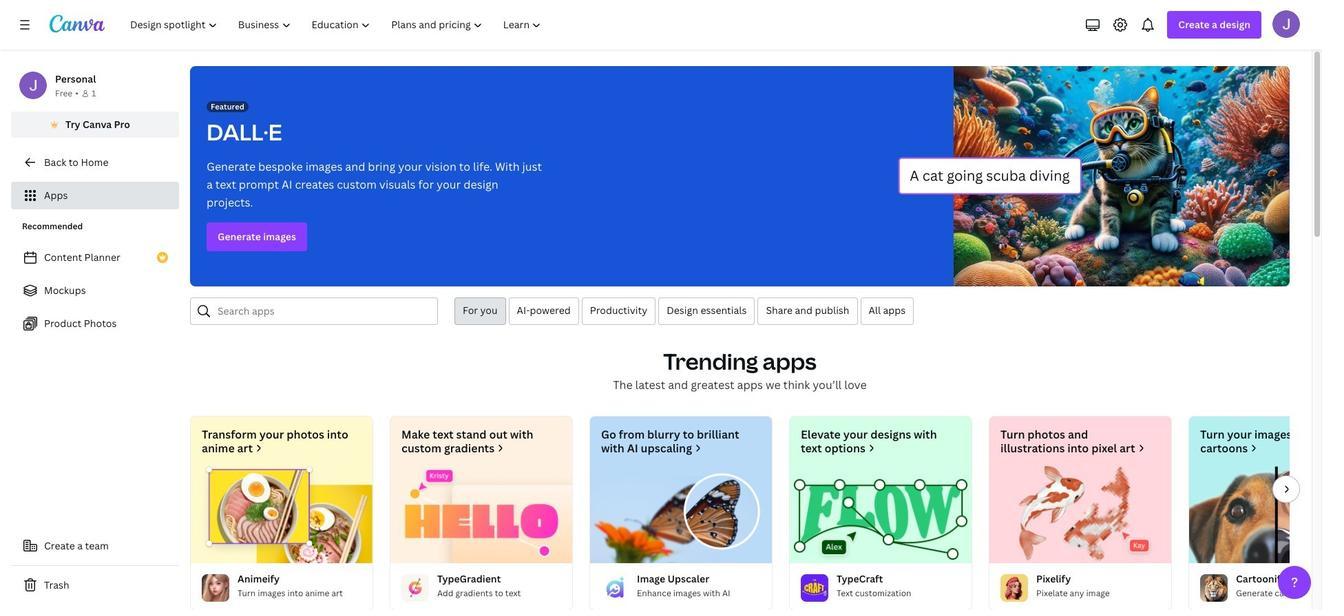 Task type: locate. For each thing, give the bounding box(es) containing it.
0 vertical spatial cartoonify image
[[1189, 466, 1322, 563]]

animeify image
[[191, 466, 373, 563], [202, 574, 229, 602]]

list
[[11, 244, 179, 337]]

image upscaler image
[[590, 466, 772, 563], [601, 574, 629, 602]]

pixelify image
[[1000, 574, 1028, 602]]

jacob simon image
[[1272, 10, 1300, 38]]

cartoonify image
[[1189, 466, 1322, 563], [1200, 574, 1228, 602]]

Input field to search for apps search field
[[218, 298, 429, 324]]

typecraft image
[[790, 466, 972, 563], [801, 574, 828, 602]]

1 vertical spatial image upscaler image
[[601, 574, 629, 602]]



Task type: describe. For each thing, give the bounding box(es) containing it.
typegradient image
[[401, 574, 429, 602]]

typegradient image
[[390, 466, 572, 563]]

0 vertical spatial typecraft image
[[790, 466, 972, 563]]

0 vertical spatial animeify image
[[191, 466, 373, 563]]

1 vertical spatial animeify image
[[202, 574, 229, 602]]

1 vertical spatial typecraft image
[[801, 574, 828, 602]]

top level navigation element
[[121, 11, 553, 39]]

pixelify image
[[989, 466, 1171, 563]]

0 vertical spatial image upscaler image
[[590, 466, 772, 563]]

an image with a cursor next to a text box containing the prompt "a cat going scuba diving" to generate an image. the generated image of a cat doing scuba diving is behind the text box. image
[[898, 66, 1290, 286]]

1 vertical spatial cartoonify image
[[1200, 574, 1228, 602]]



Task type: vqa. For each thing, say whether or not it's contained in the screenshot.
INPUT FIELD TO SEARCH FOR APPS search field
yes



